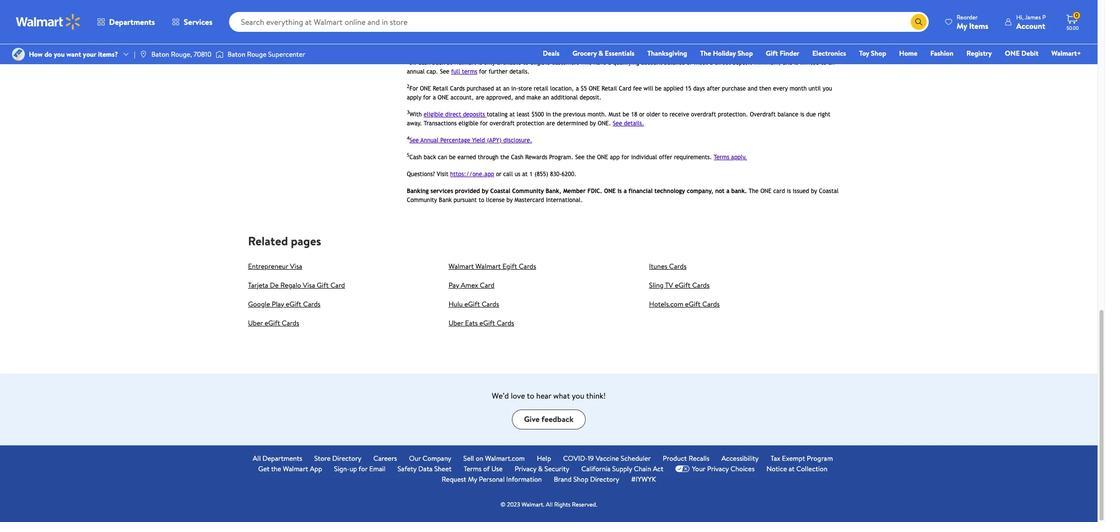 Task type: describe. For each thing, give the bounding box(es) containing it.
1 horizontal spatial visa
[[303, 280, 315, 290]]

sign-
[[334, 464, 350, 474]]

covid-19 vaccine scheduler
[[563, 454, 651, 464]]

google
[[248, 299, 270, 309]]

give feedback button
[[512, 410, 586, 430]]

0 horizontal spatial gift
[[317, 280, 329, 290]]

store directory link
[[314, 454, 362, 464]]

de
[[270, 280, 279, 290]]

finder
[[780, 48, 800, 58]]

1 horizontal spatial shop
[[738, 48, 753, 58]]

baton for baton rouge, 70810
[[151, 49, 169, 59]]

egift right play
[[286, 299, 302, 309]]

google play egift cards
[[248, 299, 321, 309]]

give
[[524, 414, 540, 425]]

the holiday shop
[[701, 48, 753, 58]]

tarjeta de regalo visa gift card
[[248, 280, 345, 290]]

my inside notice at collection request my personal information
[[468, 475, 477, 485]]

get
[[258, 464, 270, 474]]

1 vertical spatial all
[[546, 501, 553, 509]]

cards down google play egift cards on the left of the page
[[282, 318, 299, 328]]

entrepreneur visa link
[[248, 261, 302, 271]]

uber egift cards
[[248, 318, 299, 328]]

reorder
[[957, 13, 978, 21]]

$0.00
[[1067, 24, 1079, 31]]

uber for uber eats egift cards
[[449, 318, 464, 328]]

collection
[[797, 464, 828, 474]]

1 horizontal spatial walmart
[[449, 261, 474, 271]]

sheet
[[435, 464, 452, 474]]

deals
[[543, 48, 560, 58]]

uber eats egift cards
[[449, 318, 515, 328]]

on
[[476, 454, 484, 464]]

cards right egift
[[519, 261, 537, 271]]

essentials
[[605, 48, 635, 58]]

registry
[[967, 48, 993, 58]]

hulu egift cards link
[[449, 299, 499, 309]]

sling tv egift cards
[[649, 280, 710, 290]]

debit
[[1022, 48, 1039, 58]]

act
[[653, 464, 664, 474]]

brand shop directory link
[[554, 475, 620, 485]]

data
[[419, 464, 433, 474]]

all departments link
[[253, 454, 302, 464]]

home
[[900, 48, 918, 58]]

how do you want your items?
[[29, 49, 118, 59]]

holiday
[[713, 48, 736, 58]]

toy
[[860, 48, 870, 58]]

cards up uber eats egift cards link
[[482, 299, 499, 309]]

to
[[527, 390, 535, 401]]

company
[[423, 454, 452, 464]]

vaccine
[[596, 454, 619, 464]]

walmart+
[[1052, 48, 1082, 58]]

reserved.
[[572, 501, 597, 509]]

grocery & essentials link
[[568, 48, 639, 59]]

think!
[[587, 390, 606, 401]]

cards up hotels.com egift cards link
[[693, 280, 710, 290]]

sign-up for email
[[334, 464, 386, 474]]

james
[[1025, 13, 1041, 21]]

chain
[[634, 464, 652, 474]]

for
[[359, 464, 368, 474]]

rouge
[[247, 49, 267, 59]]

1 privacy from the left
[[515, 464, 537, 474]]

tarjeta
[[248, 280, 268, 290]]

1 vertical spatial you
[[572, 390, 585, 401]]

sign-up for email link
[[334, 464, 386, 475]]

0 vertical spatial visa
[[290, 261, 302, 271]]

of
[[484, 464, 490, 474]]

cards up sling tv egift cards
[[670, 261, 687, 271]]

love
[[511, 390, 525, 401]]

amex
[[461, 280, 478, 290]]

baton rouge supercenter
[[228, 49, 306, 59]]

sell on walmart.com
[[464, 454, 525, 464]]

product recalls
[[663, 454, 710, 464]]

regalo
[[281, 280, 301, 290]]

& for privacy
[[538, 464, 543, 474]]

1 card from the left
[[331, 280, 345, 290]]

shop for brand shop directory
[[574, 475, 589, 485]]

walmart image
[[16, 14, 81, 30]]

gift finder link
[[762, 48, 804, 59]]

egift right hulu
[[465, 299, 480, 309]]

app
[[310, 464, 322, 474]]

70810
[[194, 49, 212, 59]]

0 vertical spatial all
[[253, 454, 261, 464]]

©
[[501, 501, 506, 509]]

california
[[582, 464, 611, 474]]

walmart.com
[[485, 454, 525, 464]]

walmart inside the 'tax exempt program get the walmart app'
[[283, 464, 308, 474]]

the
[[271, 464, 281, 474]]

hulu
[[449, 299, 463, 309]]

p
[[1043, 13, 1046, 21]]

2 card from the left
[[480, 280, 495, 290]]

itunes
[[649, 261, 668, 271]]

terms
[[464, 464, 482, 474]]

tax exempt program link
[[771, 454, 833, 464]]

information
[[507, 475, 542, 485]]

your
[[83, 49, 96, 59]]

safety
[[398, 464, 417, 474]]

tax
[[771, 454, 781, 464]]

our company
[[409, 454, 452, 464]]

all departments
[[253, 454, 302, 464]]

get the walmart app link
[[258, 464, 322, 475]]

uber for uber egift cards
[[248, 318, 263, 328]]

 image for baton rouge supercenter
[[216, 49, 224, 59]]

supply
[[613, 464, 633, 474]]

cards down 'tarjeta de regalo visa gift card' link
[[303, 299, 321, 309]]

1 horizontal spatial directory
[[590, 475, 620, 485]]

© 2023 walmart. all rights reserved.
[[501, 501, 597, 509]]

request
[[442, 475, 467, 485]]

scheduler
[[621, 454, 651, 464]]

related pages
[[248, 232, 321, 249]]

feedback
[[542, 414, 574, 425]]

items
[[970, 20, 989, 31]]



Task type: vqa. For each thing, say whether or not it's contained in the screenshot.
The Do
yes



Task type: locate. For each thing, give the bounding box(es) containing it.
hear
[[537, 390, 552, 401]]

1 horizontal spatial departments
[[263, 454, 302, 464]]

accessibility
[[722, 454, 759, 464]]

0 horizontal spatial visa
[[290, 261, 302, 271]]

uber eats egift cards link
[[449, 318, 515, 328]]

 image
[[12, 48, 25, 61]]

gift right regalo
[[317, 280, 329, 290]]

you right "do"
[[54, 49, 65, 59]]

exempt
[[783, 454, 806, 464]]

1 vertical spatial visa
[[303, 280, 315, 290]]

1 uber from the left
[[248, 318, 263, 328]]

0 horizontal spatial directory
[[332, 454, 362, 464]]

hotels.com egift cards
[[649, 299, 720, 309]]

& right 'grocery'
[[599, 48, 604, 58]]

& for grocery
[[599, 48, 604, 58]]

card right regalo
[[331, 280, 345, 290]]

uber down google
[[248, 318, 263, 328]]

hotels.com egift cards link
[[649, 299, 720, 309]]

 image right the 70810
[[216, 49, 224, 59]]

0 vertical spatial departments
[[109, 16, 155, 27]]

shop for toy shop
[[871, 48, 887, 58]]

give feedback
[[524, 414, 574, 425]]

shop right holiday
[[738, 48, 753, 58]]

services
[[184, 16, 213, 27]]

0 horizontal spatial departments
[[109, 16, 155, 27]]

departments up |
[[109, 16, 155, 27]]

2 privacy from the left
[[707, 464, 729, 474]]

search icon image
[[915, 18, 923, 26]]

all up the get
[[253, 454, 261, 464]]

baton left rouge, on the left
[[151, 49, 169, 59]]

notice at collection request my personal information
[[442, 464, 828, 485]]

Search search field
[[229, 12, 929, 32]]

you right what
[[572, 390, 585, 401]]

one
[[1005, 48, 1020, 58]]

product recalls link
[[663, 454, 710, 464]]

pay amex card
[[449, 280, 495, 290]]

2 uber from the left
[[449, 318, 464, 328]]

sling
[[649, 280, 664, 290]]

baton left rouge
[[228, 49, 246, 59]]

0 horizontal spatial card
[[331, 280, 345, 290]]

0 vertical spatial gift
[[766, 48, 779, 58]]

privacy right 'your'
[[707, 464, 729, 474]]

departments button
[[89, 10, 163, 34]]

our
[[409, 454, 421, 464]]

my down terms
[[468, 475, 477, 485]]

directory up sign-
[[332, 454, 362, 464]]

0 horizontal spatial walmart
[[283, 464, 308, 474]]

visa right regalo
[[303, 280, 315, 290]]

tarjeta de regalo visa gift card link
[[248, 280, 345, 290]]

grocery
[[573, 48, 597, 58]]

cards
[[519, 261, 537, 271], [670, 261, 687, 271], [693, 280, 710, 290], [303, 299, 321, 309], [482, 299, 499, 309], [703, 299, 720, 309], [282, 318, 299, 328], [497, 318, 515, 328]]

cards right the eats
[[497, 318, 515, 328]]

walmart left egift
[[476, 261, 501, 271]]

privacy
[[515, 464, 537, 474], [707, 464, 729, 474]]

play
[[272, 299, 284, 309]]

fashion link
[[927, 48, 959, 59]]

0 horizontal spatial  image
[[139, 50, 147, 58]]

Walmart Site-Wide search field
[[229, 12, 929, 32]]

terms of use link
[[464, 464, 503, 475]]

1 vertical spatial my
[[468, 475, 477, 485]]

egift down play
[[265, 318, 280, 328]]

0 horizontal spatial my
[[468, 475, 477, 485]]

2 baton from the left
[[228, 49, 246, 59]]

1 horizontal spatial you
[[572, 390, 585, 401]]

one debit link
[[1001, 48, 1044, 59]]

directory down 'california'
[[590, 475, 620, 485]]

shop right brand
[[574, 475, 589, 485]]

0 horizontal spatial shop
[[574, 475, 589, 485]]

departments up the
[[263, 454, 302, 464]]

19
[[588, 454, 594, 464]]

privacy up information
[[515, 464, 537, 474]]

1 horizontal spatial &
[[599, 48, 604, 58]]

privacy choices icon image
[[676, 466, 690, 473]]

egift
[[675, 280, 691, 290], [286, 299, 302, 309], [465, 299, 480, 309], [685, 299, 701, 309], [265, 318, 280, 328], [480, 318, 495, 328]]

card
[[331, 280, 345, 290], [480, 280, 495, 290]]

egift down sling tv egift cards link
[[685, 299, 701, 309]]

product
[[663, 454, 687, 464]]

sell on walmart.com link
[[464, 454, 525, 464]]

home link
[[895, 48, 923, 59]]

california supply chain act
[[582, 464, 664, 474]]

privacy inside "link"
[[707, 464, 729, 474]]

personal
[[479, 475, 505, 485]]

1 vertical spatial gift
[[317, 280, 329, 290]]

1 horizontal spatial gift
[[766, 48, 779, 58]]

our company link
[[409, 454, 452, 464]]

careers link
[[374, 454, 397, 464]]

walmart walmart egift cards link
[[449, 261, 537, 271]]

services button
[[163, 10, 221, 34]]

request my personal information link
[[442, 475, 542, 485]]

baton
[[151, 49, 169, 59], [228, 49, 246, 59]]

the
[[701, 48, 712, 58]]

my left items in the right top of the page
[[957, 20, 968, 31]]

1 horizontal spatial card
[[480, 280, 495, 290]]

1 vertical spatial directory
[[590, 475, 620, 485]]

deals link
[[539, 48, 564, 59]]

egift right tv on the right of the page
[[675, 280, 691, 290]]

walmart+ link
[[1048, 48, 1086, 59]]

thanksgiving link
[[643, 48, 692, 59]]

egift
[[503, 261, 517, 271]]

itunes cards
[[649, 261, 687, 271]]

baton for baton rouge supercenter
[[228, 49, 246, 59]]

card right amex
[[480, 280, 495, 290]]

sell
[[464, 454, 474, 464]]

0 vertical spatial directory
[[332, 454, 362, 464]]

0 horizontal spatial all
[[253, 454, 261, 464]]

egift right the eats
[[480, 318, 495, 328]]

you
[[54, 49, 65, 59], [572, 390, 585, 401]]

covid-19 vaccine scheduler link
[[563, 454, 651, 464]]

sling tv egift cards link
[[649, 280, 710, 290]]

email
[[369, 464, 386, 474]]

departments inside 'popup button'
[[109, 16, 155, 27]]

0 horizontal spatial baton
[[151, 49, 169, 59]]

 image right |
[[139, 50, 147, 58]]

0 vertical spatial my
[[957, 20, 968, 31]]

0 horizontal spatial privacy
[[515, 464, 537, 474]]

reorder my items
[[957, 13, 989, 31]]

#iywyk link
[[632, 475, 656, 485]]

visa up 'tarjeta de regalo visa gift card' link
[[290, 261, 302, 271]]

your privacy choices link
[[676, 464, 755, 475]]

brand shop directory
[[554, 475, 620, 485]]

0 horizontal spatial &
[[538, 464, 543, 474]]

cards down sling tv egift cards link
[[703, 299, 720, 309]]

privacy & security link
[[515, 464, 570, 475]]

walmart.
[[522, 501, 545, 509]]

rouge,
[[171, 49, 192, 59]]

safety data sheet link
[[398, 464, 452, 475]]

 image
[[216, 49, 224, 59], [139, 50, 147, 58]]

how
[[29, 49, 43, 59]]

0 vertical spatial you
[[54, 49, 65, 59]]

visa
[[290, 261, 302, 271], [303, 280, 315, 290]]

&
[[599, 48, 604, 58], [538, 464, 543, 474]]

choices
[[731, 464, 755, 474]]

walmart walmart egift cards
[[449, 261, 537, 271]]

0 horizontal spatial you
[[54, 49, 65, 59]]

1 vertical spatial departments
[[263, 454, 302, 464]]

1 baton from the left
[[151, 49, 169, 59]]

walmart up pay
[[449, 261, 474, 271]]

0 horizontal spatial uber
[[248, 318, 263, 328]]

at
[[789, 464, 795, 474]]

uber
[[248, 318, 263, 328], [449, 318, 464, 328]]

1 horizontal spatial privacy
[[707, 464, 729, 474]]

2 horizontal spatial shop
[[871, 48, 887, 58]]

walmart
[[449, 261, 474, 271], [476, 261, 501, 271], [283, 464, 308, 474]]

2 horizontal spatial walmart
[[476, 261, 501, 271]]

gift left the finder on the top of the page
[[766, 48, 779, 58]]

pages
[[291, 232, 321, 249]]

walmart right the
[[283, 464, 308, 474]]

1 horizontal spatial uber
[[449, 318, 464, 328]]

uber left the eats
[[449, 318, 464, 328]]

accessibility link
[[722, 454, 759, 464]]

 image for baton rouge, 70810
[[139, 50, 147, 58]]

tv
[[665, 280, 674, 290]]

all left rights on the right bottom of page
[[546, 501, 553, 509]]

safety data sheet
[[398, 464, 452, 474]]

we'd
[[492, 390, 509, 401]]

1 horizontal spatial all
[[546, 501, 553, 509]]

1 horizontal spatial my
[[957, 20, 968, 31]]

0 vertical spatial &
[[599, 48, 604, 58]]

& down help
[[538, 464, 543, 474]]

1 vertical spatial &
[[538, 464, 543, 474]]

shop right toy on the right of the page
[[871, 48, 887, 58]]

supercenter
[[268, 49, 306, 59]]

store directory
[[314, 454, 362, 464]]

account
[[1017, 20, 1046, 31]]

1 horizontal spatial baton
[[228, 49, 246, 59]]

my inside reorder my items
[[957, 20, 968, 31]]

1 horizontal spatial  image
[[216, 49, 224, 59]]

california supply chain act link
[[582, 464, 664, 475]]

entrepreneur visa
[[248, 261, 302, 271]]

program
[[807, 454, 833, 464]]

hi,
[[1017, 13, 1024, 21]]

recalls
[[689, 454, 710, 464]]



